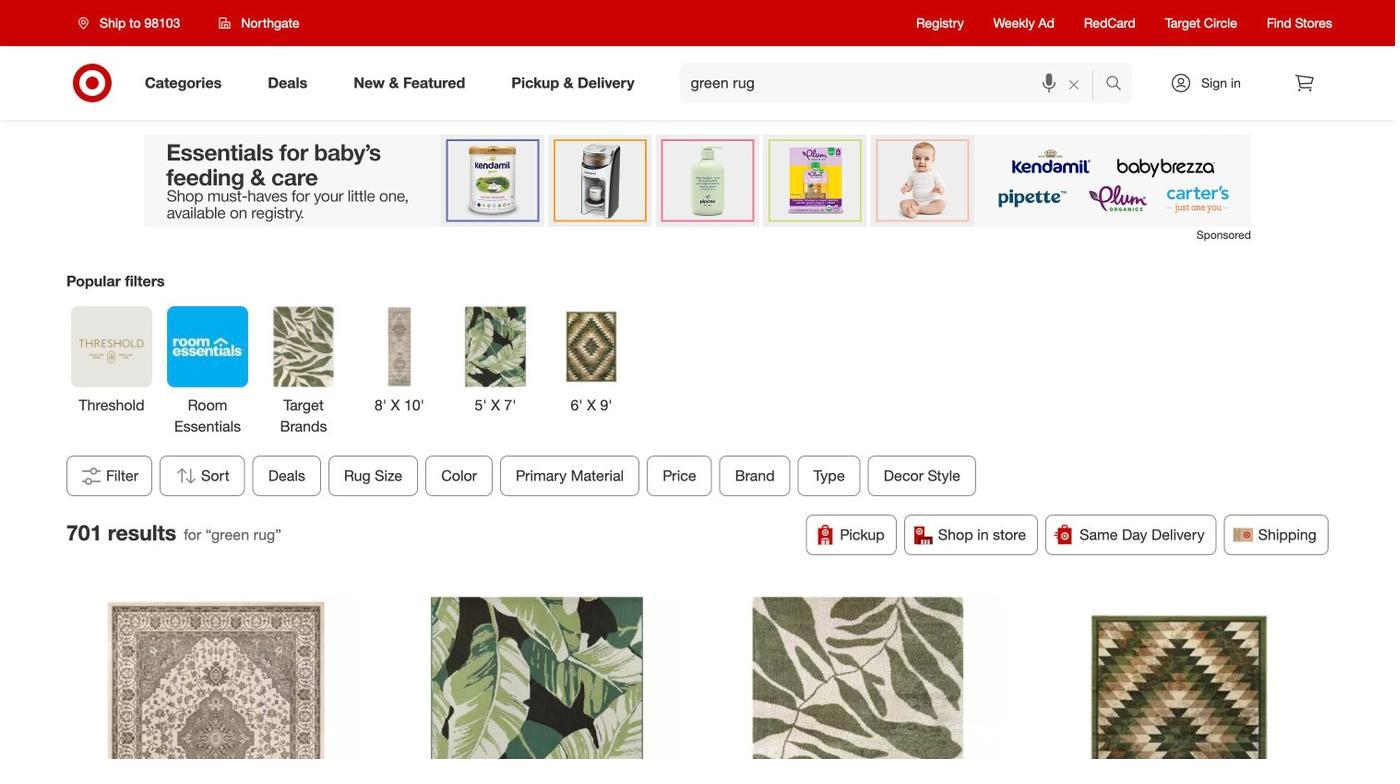 Task type: describe. For each thing, give the bounding box(es) containing it.
What can we help you find? suggestions appear below search field
[[680, 63, 1110, 103]]



Task type: locate. For each thing, give the bounding box(es) containing it.
advertisement element
[[144, 135, 1252, 227]]

masada rugs stephanie collection area rug with distressed southwest native american design 1106 image
[[1037, 596, 1322, 760], [1037, 596, 1322, 760]]

misan abstract botanical kids' area rug green - balta rugs image
[[716, 596, 1001, 760], [716, 596, 1001, 760]]

bissen coastal botanical rectangular indoor/outdoor rug - balta rugs image
[[395, 596, 680, 760], [395, 596, 680, 760]]

traditional medallion indoor runner or area rug by blue nile mills image
[[73, 596, 359, 760], [73, 596, 359, 760]]



Task type: vqa. For each thing, say whether or not it's contained in the screenshot.
"Traditional Medallion Indoor Runner or Area Rug by Blue Nile Mills" image
yes



